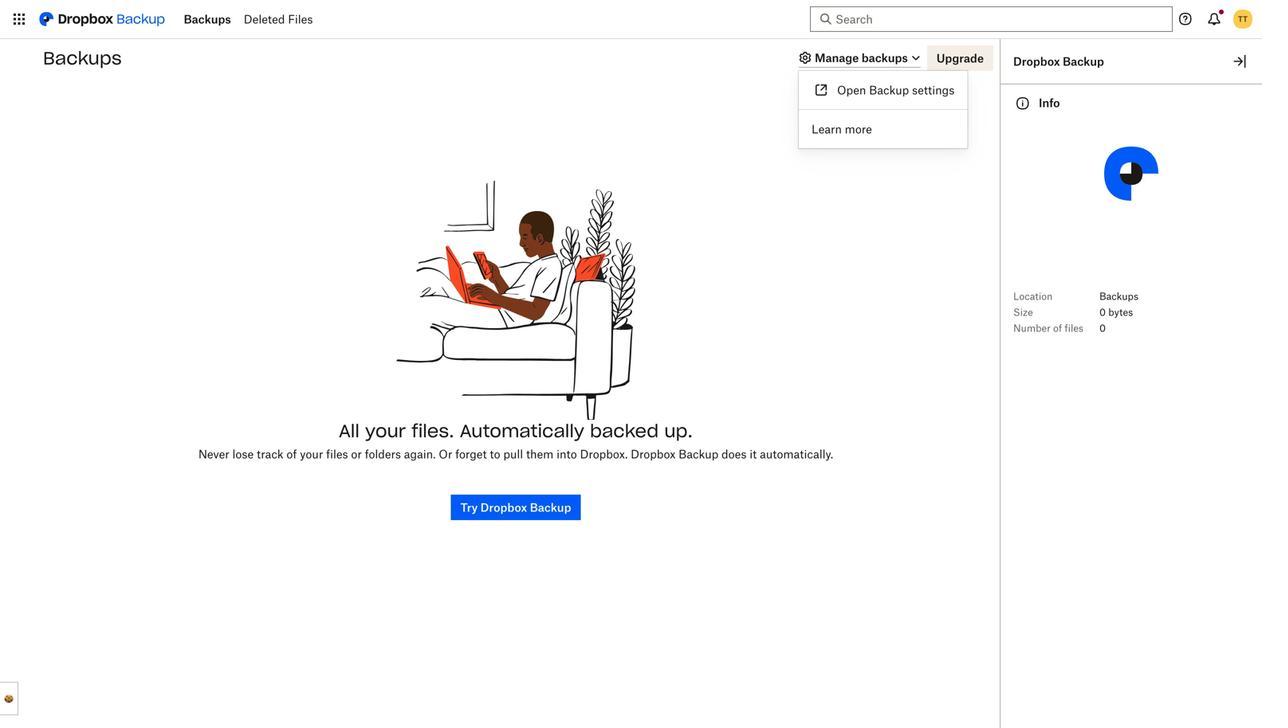 Task type: vqa. For each thing, say whether or not it's contained in the screenshot.


Task type: locate. For each thing, give the bounding box(es) containing it.
dropbox up 'info'
[[1014, 55, 1060, 68]]

backups left deleted on the left top
[[184, 12, 231, 26]]

0 vertical spatial files
[[1065, 323, 1084, 335]]

or
[[439, 448, 452, 461]]

backups
[[184, 12, 231, 26], [43, 47, 122, 69], [1100, 291, 1139, 303]]

dropbox down up.
[[631, 448, 676, 461]]

0 horizontal spatial of
[[287, 448, 297, 461]]

learn more
[[812, 122, 872, 136]]

of right track
[[287, 448, 297, 461]]

backup
[[1063, 55, 1105, 68], [870, 83, 909, 97], [679, 448, 719, 461]]

0 vertical spatial backups
[[184, 12, 231, 26]]

your right track
[[300, 448, 323, 461]]

0 horizontal spatial files
[[326, 448, 348, 461]]

deleted files link
[[244, 12, 313, 26]]

1 vertical spatial dropbox
[[631, 448, 676, 461]]

1 vertical spatial backups
[[43, 47, 122, 69]]

automatically.
[[760, 448, 834, 461]]

1 horizontal spatial dropbox
[[1014, 55, 1060, 68]]

1 vertical spatial files
[[326, 448, 348, 461]]

1 vertical spatial your
[[300, 448, 323, 461]]

your
[[365, 420, 406, 443], [300, 448, 323, 461]]

it
[[750, 448, 757, 461]]

files right number
[[1065, 323, 1084, 335]]

again.
[[404, 448, 436, 461]]

of right number
[[1054, 323, 1063, 335]]

backup logo - go to the backups homepage image
[[32, 6, 171, 32]]

files.
[[412, 420, 454, 443]]

dropbox.
[[580, 448, 628, 461]]

backups down backup logo - go to the backups homepage on the top of the page
[[43, 47, 122, 69]]

open backup settings
[[837, 83, 955, 97]]

1 vertical spatial of
[[287, 448, 297, 461]]

pull
[[504, 448, 523, 461]]

backups inside global header element
[[184, 12, 231, 26]]

0 horizontal spatial dropbox
[[631, 448, 676, 461]]

of inside all your files. automatically backed up. never lose track of your files or folders again. or forget to pull them into dropbox. dropbox backup does it automatically.
[[287, 448, 297, 461]]

does
[[722, 448, 747, 461]]

files
[[1065, 323, 1084, 335], [326, 448, 348, 461]]

2 horizontal spatial backups
[[1100, 291, 1139, 303]]

1 0 from the top
[[1100, 307, 1106, 319]]

0 vertical spatial your
[[365, 420, 406, 443]]

1 horizontal spatial files
[[1065, 323, 1084, 335]]

0 for 0
[[1100, 323, 1106, 335]]

your up the folders
[[365, 420, 406, 443]]

0 vertical spatial backup
[[1063, 55, 1105, 68]]

1 vertical spatial 0
[[1100, 323, 1106, 335]]

of
[[1054, 323, 1063, 335], [287, 448, 297, 461]]

backups up 'bytes'
[[1100, 291, 1139, 303]]

dropbox
[[1014, 55, 1060, 68], [631, 448, 676, 461]]

or
[[351, 448, 362, 461]]

info
[[1039, 96, 1060, 110]]

them
[[526, 448, 554, 461]]

dropbox backup
[[1014, 55, 1105, 68]]

2 0 from the top
[[1100, 323, 1106, 335]]

number
[[1014, 323, 1051, 335]]

0 horizontal spatial backup
[[679, 448, 719, 461]]

backup for dropbox
[[1063, 55, 1105, 68]]

0
[[1100, 307, 1106, 319], [1100, 323, 1106, 335]]

0 for 0 bytes
[[1100, 307, 1106, 319]]

0 bytes
[[1100, 307, 1133, 319]]

0 vertical spatial 0
[[1100, 307, 1106, 319]]

2 vertical spatial backup
[[679, 448, 719, 461]]

1 horizontal spatial backup
[[870, 83, 909, 97]]

1 horizontal spatial of
[[1054, 323, 1063, 335]]

2 horizontal spatial backup
[[1063, 55, 1105, 68]]

size
[[1014, 307, 1033, 319]]

files left the or
[[326, 448, 348, 461]]

to
[[490, 448, 501, 461]]

0 left 'bytes'
[[1100, 307, 1106, 319]]

location
[[1014, 291, 1053, 303]]

up.
[[665, 420, 693, 443]]

1 vertical spatial backup
[[870, 83, 909, 97]]

all your files. automatically backed up. never lose track of your files or folders again. or forget to pull them into dropbox. dropbox backup does it automatically.
[[198, 420, 834, 461]]

close details pane image
[[1231, 52, 1250, 71]]

backup inside open backup settings 'menu item'
[[870, 83, 909, 97]]

1 horizontal spatial backups
[[184, 12, 231, 26]]

0 down the 0 bytes
[[1100, 323, 1106, 335]]

settings
[[912, 83, 955, 97]]



Task type: describe. For each thing, give the bounding box(es) containing it.
1 horizontal spatial your
[[365, 420, 406, 443]]

0 vertical spatial of
[[1054, 323, 1063, 335]]

0 vertical spatial dropbox
[[1014, 55, 1060, 68]]

backups link
[[184, 12, 231, 26]]

more
[[845, 122, 872, 136]]

0 horizontal spatial your
[[300, 448, 323, 461]]

number of files
[[1014, 323, 1084, 335]]

open
[[837, 83, 866, 97]]

deleted files
[[244, 12, 313, 26]]

forget
[[456, 448, 487, 461]]

open backup settings menu item
[[799, 77, 968, 103]]

deleted
[[244, 12, 285, 26]]

into
[[557, 448, 577, 461]]

backup for open
[[870, 83, 909, 97]]

0 horizontal spatial backups
[[43, 47, 122, 69]]

track
[[257, 448, 284, 461]]

files inside all your files. automatically backed up. never lose track of your files or folders again. or forget to pull them into dropbox. dropbox backup does it automatically.
[[326, 448, 348, 461]]

learn
[[812, 122, 842, 136]]

never
[[198, 448, 229, 461]]

automatically
[[460, 420, 585, 443]]

2 vertical spatial backups
[[1100, 291, 1139, 303]]

backed
[[590, 420, 659, 443]]

all
[[339, 420, 360, 443]]

dropbox inside all your files. automatically backed up. never lose track of your files or folders again. or forget to pull them into dropbox. dropbox backup does it automatically.
[[631, 448, 676, 461]]

global header element
[[0, 0, 1263, 39]]

lose
[[233, 448, 254, 461]]

folders
[[365, 448, 401, 461]]

bytes
[[1109, 307, 1133, 319]]

backup inside all your files. automatically backed up. never lose track of your files or folders again. or forget to pull them into dropbox. dropbox backup does it automatically.
[[679, 448, 719, 461]]

files
[[288, 12, 313, 26]]



